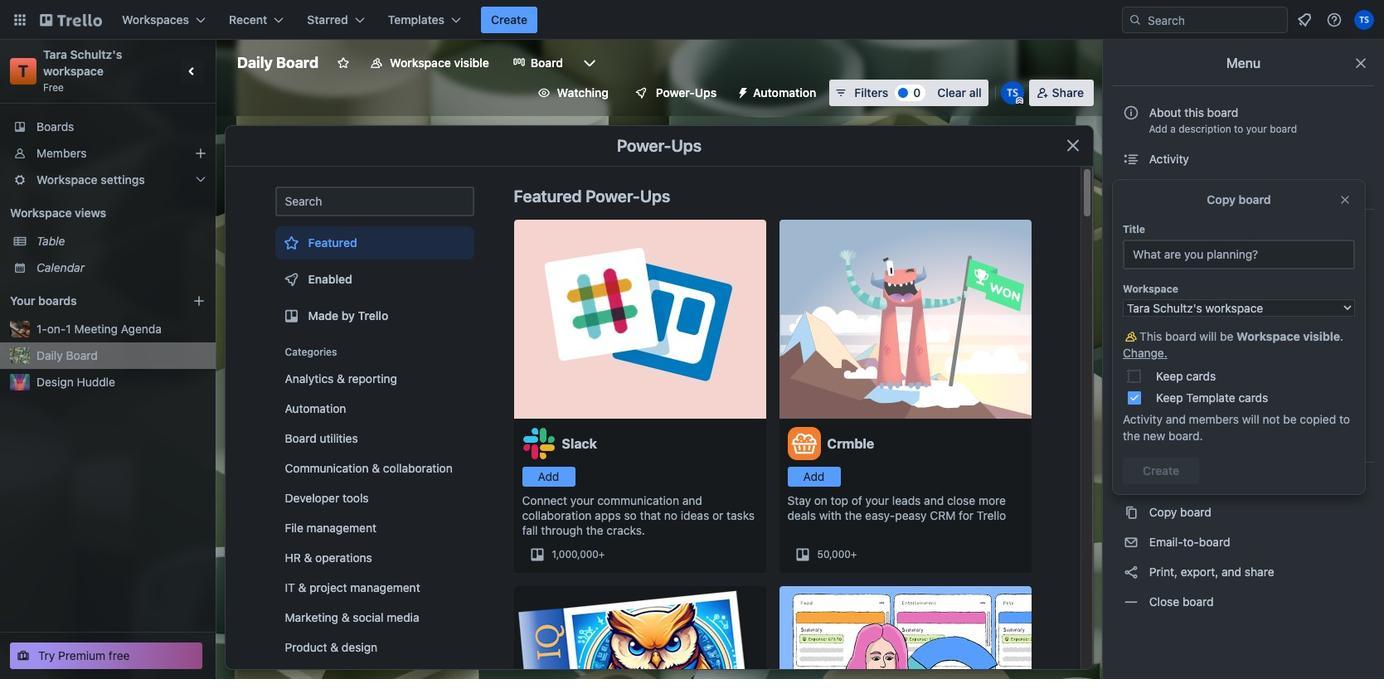 Task type: describe. For each thing, give the bounding box(es) containing it.
will inside "this board will be workspace visible . change."
[[1200, 329, 1217, 343]]

your inside stay on top of your leads and close more deals with the easy-peasy crm for trello
[[866, 493, 889, 508]]

recent
[[229, 12, 267, 27]]

1 vertical spatial automation link
[[275, 396, 474, 422]]

calendar
[[36, 260, 85, 275]]

email-
[[1149, 535, 1183, 549]]

0 horizontal spatial automation
[[285, 401, 346, 416]]

1-
[[36, 322, 47, 336]]

workspace visible button
[[360, 50, 499, 76]]

analytics & reporting link
[[275, 366, 474, 392]]

change
[[1149, 252, 1191, 266]]

file management link
[[275, 515, 474, 542]]

board up activity link
[[1270, 123, 1297, 135]]

archived items link
[[1113, 176, 1374, 202]]

workspace
[[43, 64, 104, 78]]

1,000,000
[[552, 548, 599, 561]]

Title text field
[[1123, 240, 1355, 270]]

custom fields
[[1149, 282, 1225, 296]]

sm image for settings
[[1123, 221, 1140, 238]]

your inside connect your communication and collaboration apps so that no ideas or tasks fall through the cracks.
[[571, 493, 594, 508]]

visible inside "this board will be workspace visible . change."
[[1303, 329, 1340, 343]]

& for product
[[330, 640, 339, 654]]

free
[[109, 649, 130, 663]]

share button
[[1029, 80, 1094, 106]]

or
[[712, 508, 723, 522]]

stickers
[[1146, 401, 1192, 416]]

clear all
[[937, 85, 982, 100]]

so
[[624, 508, 637, 522]]

0 vertical spatial automation link
[[1113, 306, 1374, 333]]

background
[[1194, 252, 1257, 266]]

trello inside stay on top of your leads and close more deals with the easy-peasy crm for trello
[[977, 508, 1006, 522]]

search image
[[1129, 13, 1142, 27]]

close board
[[1146, 595, 1214, 609]]

featured link
[[275, 226, 474, 260]]

board up print, export, and share
[[1199, 535, 1230, 549]]

sm image inside automation button
[[730, 80, 753, 103]]

1 vertical spatial power-ups
[[617, 136, 702, 155]]

print,
[[1149, 565, 1178, 579]]

views
[[75, 206, 106, 220]]

add inside about this board add a description to your board
[[1149, 123, 1168, 135]]

and inside stay on top of your leads and close more deals with the easy-peasy crm for trello
[[924, 493, 944, 508]]

the inside keep cards keep template cards activity and members will not be copied to the new board.
[[1123, 429, 1140, 443]]

board utilities link
[[275, 425, 474, 452]]

sm image for watch
[[1123, 474, 1140, 491]]

+ for slack
[[599, 548, 605, 561]]

featured for featured
[[308, 236, 357, 250]]

title
[[1123, 223, 1145, 236]]

board inside daily board link
[[66, 348, 98, 362]]

& for analytics
[[337, 372, 345, 386]]

archived
[[1149, 182, 1196, 196]]

make
[[1149, 432, 1178, 446]]

about this board add a description to your board
[[1149, 105, 1297, 135]]

sm image for this board will be
[[1123, 328, 1140, 345]]

try premium free
[[38, 649, 130, 663]]

social
[[353, 610, 384, 625]]

1 vertical spatial cards
[[1239, 391, 1268, 405]]

export,
[[1181, 565, 1219, 579]]

template
[[1181, 432, 1228, 446]]

workspace settings button
[[0, 167, 216, 193]]

Board name text field
[[229, 50, 327, 76]]

activity link
[[1113, 146, 1374, 173]]

0 vertical spatial trello
[[358, 309, 388, 323]]

huddle
[[77, 375, 115, 389]]

settings
[[101, 173, 145, 187]]

and inside print, export, and share link
[[1222, 565, 1242, 579]]

1 vertical spatial daily
[[36, 348, 63, 362]]

power-ups button
[[623, 80, 727, 106]]

50,000
[[817, 548, 851, 561]]

this board will be workspace visible . change.
[[1123, 329, 1344, 360]]

workspace navigation collapse icon image
[[181, 60, 204, 83]]

workspace for workspace visible
[[390, 56, 451, 70]]

board inside "this board will be workspace visible . change."
[[1165, 329, 1196, 343]]

1 horizontal spatial copy
[[1207, 192, 1236, 207]]

print, export, and share
[[1146, 565, 1274, 579]]

star or unstar board image
[[337, 56, 350, 70]]

developer tools link
[[275, 485, 474, 512]]

marketing & social media
[[285, 610, 419, 625]]

visible inside button
[[454, 56, 489, 70]]

starred
[[307, 12, 348, 27]]

add for slack
[[538, 469, 559, 484]]

this
[[1185, 105, 1204, 119]]

& for communication
[[372, 461, 380, 475]]

1 keep from the top
[[1156, 369, 1183, 383]]

crm
[[930, 508, 956, 522]]

it & project management link
[[275, 575, 474, 601]]

add board image
[[192, 294, 206, 308]]

slack
[[562, 436, 597, 451]]

watching button
[[527, 80, 619, 106]]

add for crmble
[[803, 469, 825, 484]]

daily board inside board name text box
[[237, 54, 319, 71]]

recent button
[[219, 7, 294, 33]]

agenda
[[121, 322, 162, 336]]

and inside connect your communication and collaboration apps so that no ideas or tasks fall through the cracks.
[[682, 493, 702, 508]]

on-
[[47, 322, 66, 336]]

+ for crmble
[[851, 548, 857, 561]]

daily board link
[[36, 347, 206, 364]]

workspaces
[[122, 12, 189, 27]]

workspace for workspace views
[[10, 206, 72, 220]]

stay on top of your leads and close more deals with the easy-peasy crm for trello
[[787, 493, 1006, 522]]

1 vertical spatial tara schultz (taraschultz7) image
[[1001, 81, 1024, 104]]

peasy
[[895, 508, 927, 522]]

product & design
[[285, 640, 377, 654]]

to inside keep cards keep template cards activity and members will not be copied to the new board.
[[1339, 412, 1350, 426]]

primary element
[[0, 0, 1384, 40]]

1-on-1 meeting agenda link
[[36, 321, 206, 338]]

workspaces button
[[112, 7, 216, 33]]

labels
[[1146, 372, 1184, 386]]

automation button
[[730, 80, 826, 106]]

workspace visible
[[390, 56, 489, 70]]

top
[[831, 493, 848, 508]]

board up description on the top
[[1207, 105, 1238, 119]]

cracks.
[[607, 523, 645, 537]]

management inside "link"
[[307, 521, 377, 535]]

email-to-board link
[[1113, 529, 1374, 556]]

share
[[1245, 565, 1274, 579]]

enabled
[[308, 272, 352, 286]]

table
[[36, 234, 65, 248]]

workspace views
[[10, 206, 106, 220]]

archived items
[[1146, 182, 1229, 196]]

featured for featured power-ups
[[514, 187, 582, 206]]

hr & operations link
[[275, 545, 474, 571]]

be inside "this board will be workspace visible . change."
[[1220, 329, 1234, 343]]

templates button
[[378, 7, 471, 33]]

close board link
[[1113, 589, 1374, 615]]

sm image for activity
[[1123, 151, 1140, 168]]

deals
[[787, 508, 816, 522]]

share
[[1052, 85, 1084, 100]]

create button
[[481, 7, 538, 33]]

power-ups inside power-ups link
[[1146, 342, 1212, 356]]

connect your communication and collaboration apps so that no ideas or tasks fall through the cracks.
[[522, 493, 755, 537]]

enabled link
[[275, 263, 474, 296]]

crmble
[[827, 436, 874, 451]]

Search field
[[1142, 7, 1287, 32]]

collaboration inside "link"
[[383, 461, 453, 475]]

product & design link
[[275, 634, 474, 661]]

board inside board link
[[531, 56, 563, 70]]

fall
[[522, 523, 538, 537]]

close
[[947, 493, 975, 508]]



Task type: locate. For each thing, give the bounding box(es) containing it.
copy
[[1207, 192, 1236, 207], [1149, 505, 1177, 519]]

sm image left watch
[[1123, 474, 1140, 491]]

leads
[[892, 493, 921, 508]]

0 notifications image
[[1295, 10, 1315, 30]]

sm image left the stickers at the right bottom of page
[[1123, 401, 1140, 417]]

& inside "link"
[[372, 461, 380, 475]]

will inside keep cards keep template cards activity and members will not be copied to the new board.
[[1242, 412, 1260, 426]]

1 horizontal spatial add button
[[787, 467, 841, 487]]

sm image inside email-to-board link
[[1123, 534, 1140, 551]]

0 horizontal spatial add button
[[522, 467, 575, 487]]

1 horizontal spatial featured
[[514, 187, 582, 206]]

sm image for power-ups
[[1123, 341, 1140, 357]]

0 vertical spatial copy board
[[1207, 192, 1271, 207]]

print, export, and share link
[[1113, 559, 1374, 586]]

1 vertical spatial automation
[[1146, 312, 1211, 326]]

sm image inside activity link
[[1123, 151, 1140, 168]]

power-ups inside "button"
[[656, 85, 717, 100]]

0 horizontal spatial collaboration
[[383, 461, 453, 475]]

activity up archived
[[1146, 152, 1189, 166]]

board down export,
[[1183, 595, 1214, 609]]

back to home image
[[40, 7, 102, 33]]

file management
[[285, 521, 377, 535]]

2 vertical spatial automation
[[285, 401, 346, 416]]

1 horizontal spatial collaboration
[[522, 508, 592, 522]]

sm image inside close board link
[[1123, 594, 1140, 610]]

more
[[979, 493, 1006, 508]]

power-ups link
[[1113, 336, 1374, 362]]

1 vertical spatial daily board
[[36, 348, 98, 362]]

watch link
[[1113, 469, 1374, 496]]

6 sm image from the top
[[1123, 534, 1140, 551]]

3 sm image from the top
[[1123, 371, 1140, 387]]

1 horizontal spatial to
[[1339, 412, 1350, 426]]

add button for crmble
[[787, 467, 841, 487]]

daily board down 'recent' popup button
[[237, 54, 319, 71]]

to right "copied"
[[1339, 412, 1350, 426]]

0 horizontal spatial automation link
[[275, 396, 474, 422]]

copied
[[1300, 412, 1336, 426]]

0 vertical spatial daily
[[237, 54, 273, 71]]

the down 'of'
[[845, 508, 862, 522]]

daily inside board name text box
[[237, 54, 273, 71]]

file
[[285, 521, 303, 535]]

0 vertical spatial featured
[[514, 187, 582, 206]]

sm image for copy board
[[1123, 504, 1140, 521]]

0 horizontal spatial visible
[[454, 56, 489, 70]]

custom fields button
[[1113, 276, 1374, 303]]

1-on-1 meeting agenda
[[36, 322, 162, 336]]

management up operations
[[307, 521, 377, 535]]

your inside about this board add a description to your board
[[1246, 123, 1267, 135]]

workspace up labels link
[[1237, 329, 1300, 343]]

featured
[[514, 187, 582, 206], [308, 236, 357, 250]]

2 horizontal spatial your
[[1246, 123, 1267, 135]]

workspace up table
[[10, 206, 72, 220]]

board inside board utilities link
[[285, 431, 317, 445]]

sm image for automation
[[1123, 311, 1140, 328]]

1 horizontal spatial the
[[845, 508, 862, 522]]

0 vertical spatial automation
[[753, 85, 816, 100]]

daily up the design
[[36, 348, 63, 362]]

board left 'star or unstar board' 'icon'
[[276, 54, 319, 71]]

close
[[1149, 595, 1180, 609]]

product
[[285, 640, 327, 654]]

0 vertical spatial visible
[[454, 56, 489, 70]]

that
[[640, 508, 661, 522]]

power-ups down primary element
[[656, 85, 717, 100]]

developer
[[285, 491, 339, 505]]

2 + from the left
[[851, 548, 857, 561]]

and up board.
[[1166, 412, 1186, 426]]

sm image up 'this'
[[1123, 311, 1140, 328]]

be right the not
[[1283, 412, 1297, 426]]

automation link up power-ups link
[[1113, 306, 1374, 333]]

Search text field
[[275, 187, 474, 216]]

daily board down 1
[[36, 348, 98, 362]]

1,000,000 +
[[552, 548, 605, 561]]

0 vertical spatial management
[[307, 521, 377, 535]]

board left utilities
[[285, 431, 317, 445]]

board inside board name text box
[[276, 54, 319, 71]]

2 horizontal spatial the
[[1123, 429, 1140, 443]]

your up through
[[571, 493, 594, 508]]

None submit
[[1123, 458, 1199, 484]]

0 horizontal spatial +
[[599, 548, 605, 561]]

0 vertical spatial copy
[[1207, 192, 1236, 207]]

& down board utilities link
[[372, 461, 380, 475]]

& right hr
[[304, 551, 312, 565]]

board up to-
[[1180, 505, 1211, 519]]

board up watching 'button'
[[531, 56, 563, 70]]

will
[[1200, 329, 1217, 343], [1242, 412, 1260, 426]]

1 sm image from the top
[[1123, 311, 1140, 328]]

1 horizontal spatial your
[[866, 493, 889, 508]]

with
[[819, 508, 842, 522]]

board link
[[502, 50, 573, 76]]

templates
[[388, 12, 445, 27]]

0 horizontal spatial cards
[[1186, 369, 1216, 383]]

custom
[[1149, 282, 1190, 296]]

sm image
[[730, 80, 753, 103], [1123, 151, 1140, 168], [1123, 181, 1140, 197], [1123, 221, 1140, 238], [1123, 341, 1140, 357], [1123, 430, 1140, 447], [1186, 474, 1203, 491], [1123, 504, 1140, 521], [1123, 564, 1140, 581], [1123, 594, 1140, 610]]

tara schultz (taraschultz7) image right all at the top of the page
[[1001, 81, 1024, 104]]

customize views image
[[581, 55, 598, 71]]

1 + from the left
[[599, 548, 605, 561]]

sm image for print, export, and share
[[1123, 564, 1140, 581]]

premium
[[58, 649, 105, 663]]

workspace for workspace settings
[[36, 173, 98, 187]]

0 horizontal spatial featured
[[308, 236, 357, 250]]

0 vertical spatial will
[[1200, 329, 1217, 343]]

sm image up change.
[[1123, 328, 1140, 345]]

& left social
[[341, 610, 350, 625]]

template
[[1186, 391, 1235, 405]]

automation link
[[1113, 306, 1374, 333], [275, 396, 474, 422]]

tara schultz's workspace link
[[43, 47, 125, 78]]

members link
[[0, 140, 216, 167]]

sm image
[[1123, 311, 1140, 328], [1123, 328, 1140, 345], [1123, 371, 1140, 387], [1123, 401, 1140, 417], [1123, 474, 1140, 491], [1123, 534, 1140, 551]]

sm image for make template
[[1123, 430, 1140, 447]]

& right analytics
[[337, 372, 345, 386]]

0 vertical spatial daily board
[[237, 54, 319, 71]]

calendar link
[[36, 260, 206, 276]]

1 horizontal spatial be
[[1283, 412, 1297, 426]]

apps
[[595, 508, 621, 522]]

board up the 'settings' link
[[1239, 192, 1271, 207]]

board utilities
[[285, 431, 358, 445]]

workspace inside 'dropdown button'
[[36, 173, 98, 187]]

made
[[308, 309, 339, 323]]

trello down more
[[977, 508, 1006, 522]]

copy up email-
[[1149, 505, 1177, 519]]

power-ups up labels
[[1146, 342, 1212, 356]]

workspace down "members"
[[36, 173, 98, 187]]

your boards
[[10, 294, 77, 308]]

0 horizontal spatial add
[[538, 469, 559, 484]]

+ down 'of'
[[851, 548, 857, 561]]

add
[[1149, 123, 1168, 135], [538, 469, 559, 484], [803, 469, 825, 484]]

2 vertical spatial the
[[586, 523, 603, 537]]

management down 'hr & operations' link
[[350, 581, 420, 595]]

this
[[1140, 329, 1162, 343]]

1 horizontal spatial add
[[803, 469, 825, 484]]

add button for slack
[[522, 467, 575, 487]]

1 horizontal spatial automation
[[753, 85, 816, 100]]

sm image for close board
[[1123, 594, 1140, 610]]

the inside connect your communication and collaboration apps so that no ideas or tasks fall through the cracks.
[[586, 523, 603, 537]]

& right it at left
[[298, 581, 306, 595]]

workspace inside button
[[390, 56, 451, 70]]

this member is an admin of this board. image
[[1016, 97, 1023, 104]]

1 vertical spatial will
[[1242, 412, 1260, 426]]

workspace inside "this board will be workspace visible . change."
[[1237, 329, 1300, 343]]

activity
[[1146, 152, 1189, 166], [1123, 412, 1163, 426]]

be inside keep cards keep template cards activity and members will not be copied to the new board.
[[1283, 412, 1297, 426]]

media
[[387, 610, 419, 625]]

1 vertical spatial keep
[[1156, 391, 1183, 405]]

1 add button from the left
[[522, 467, 575, 487]]

collaboration down board utilities link
[[383, 461, 453, 475]]

1 vertical spatial collaboration
[[522, 508, 592, 522]]

sm image for archived items
[[1123, 181, 1140, 197]]

sm image inside the 'settings' link
[[1123, 221, 1140, 238]]

be up labels link
[[1220, 329, 1234, 343]]

the inside stay on top of your leads and close more deals with the easy-peasy crm for trello
[[845, 508, 862, 522]]

automation link down analytics & reporting link
[[275, 396, 474, 422]]

power-ups down the power-ups "button"
[[617, 136, 702, 155]]

1 horizontal spatial daily
[[237, 54, 273, 71]]

ups inside "button"
[[695, 85, 717, 100]]

0 horizontal spatial tara schultz (taraschultz7) image
[[1001, 81, 1024, 104]]

fields
[[1193, 282, 1225, 296]]

and up crm
[[924, 493, 944, 508]]

collaboration inside connect your communication and collaboration apps so that no ideas or tasks fall through the cracks.
[[522, 508, 592, 522]]

and
[[1166, 412, 1186, 426], [682, 493, 702, 508], [924, 493, 944, 508], [1222, 565, 1242, 579]]

collaboration up through
[[522, 508, 592, 522]]

0 vertical spatial cards
[[1186, 369, 1216, 383]]

daily down 'recent' popup button
[[237, 54, 273, 71]]

communication
[[597, 493, 679, 508]]

cards up the not
[[1239, 391, 1268, 405]]

activity up new
[[1123, 412, 1163, 426]]

1 horizontal spatial trello
[[977, 508, 1006, 522]]

tara schultz (taraschultz7) image inside primary element
[[1354, 10, 1374, 30]]

marketing & social media link
[[275, 605, 474, 631]]

1 horizontal spatial cards
[[1239, 391, 1268, 405]]

automation inside button
[[753, 85, 816, 100]]

keep
[[1156, 369, 1183, 383], [1156, 391, 1183, 405]]

2 keep from the top
[[1156, 391, 1183, 405]]

0 vertical spatial tara schultz (taraschultz7) image
[[1354, 10, 1374, 30]]

1 horizontal spatial will
[[1242, 412, 1260, 426]]

trello right by
[[358, 309, 388, 323]]

0 vertical spatial activity
[[1146, 152, 1189, 166]]

keep up the stickers at the right bottom of page
[[1156, 369, 1183, 383]]

add up on
[[803, 469, 825, 484]]

copy up the 'settings' link
[[1207, 192, 1236, 207]]

design
[[36, 375, 74, 389]]

1 horizontal spatial automation link
[[1113, 306, 1374, 333]]

the down apps in the bottom left of the page
[[586, 523, 603, 537]]

copy inside copy board link
[[1149, 505, 1177, 519]]

boards
[[36, 119, 74, 134]]

0 vertical spatial keep
[[1156, 369, 1183, 383]]

keep down labels
[[1156, 391, 1183, 405]]

2 add button from the left
[[787, 467, 841, 487]]

sm image for email-to-board
[[1123, 534, 1140, 551]]

and left share at the right of page
[[1222, 565, 1242, 579]]

1 vertical spatial the
[[845, 508, 862, 522]]

tools
[[342, 491, 369, 505]]

tara schultz (taraschultz7) image
[[1354, 10, 1374, 30], [1001, 81, 1024, 104]]

will left the not
[[1242, 412, 1260, 426]]

1 vertical spatial copy
[[1149, 505, 1177, 519]]

all
[[969, 85, 982, 100]]

5 sm image from the top
[[1123, 474, 1140, 491]]

0 horizontal spatial trello
[[358, 309, 388, 323]]

trello
[[358, 309, 388, 323], [977, 508, 1006, 522]]

0 horizontal spatial copy
[[1149, 505, 1177, 519]]

sm image inside archived items link
[[1123, 181, 1140, 197]]

0
[[913, 85, 921, 100]]

your up easy-
[[866, 493, 889, 508]]

change background
[[1146, 252, 1257, 266]]

1 horizontal spatial visible
[[1303, 329, 1340, 343]]

by
[[342, 309, 355, 323]]

copy board up email-to-board
[[1146, 505, 1211, 519]]

add up "connect"
[[538, 469, 559, 484]]

copy board
[[1207, 192, 1271, 207], [1146, 505, 1211, 519]]

add button
[[522, 467, 575, 487], [787, 467, 841, 487]]

sm image inside power-ups link
[[1123, 341, 1140, 357]]

0 horizontal spatial the
[[586, 523, 603, 537]]

sm image inside copy board link
[[1123, 504, 1140, 521]]

0 horizontal spatial will
[[1200, 329, 1217, 343]]

cards up template
[[1186, 369, 1216, 383]]

+ down apps in the bottom left of the page
[[599, 548, 605, 561]]

1 horizontal spatial daily board
[[237, 54, 319, 71]]

members
[[1189, 412, 1239, 426]]

sm image left email-
[[1123, 534, 1140, 551]]

2 sm image from the top
[[1123, 328, 1140, 345]]

4 sm image from the top
[[1123, 401, 1140, 417]]

& for hr
[[304, 551, 312, 565]]

categories
[[285, 346, 337, 358]]

watching
[[557, 85, 609, 100]]

power- inside "button"
[[656, 85, 695, 100]]

0 horizontal spatial daily board
[[36, 348, 98, 362]]

design huddle link
[[36, 374, 206, 391]]

workspace
[[390, 56, 451, 70], [36, 173, 98, 187], [10, 206, 72, 220], [1123, 283, 1178, 295], [1237, 329, 1300, 343]]

to up activity link
[[1234, 123, 1244, 135]]

1 vertical spatial to
[[1339, 412, 1350, 426]]

your boards with 3 items element
[[10, 291, 168, 311]]

and up ideas
[[682, 493, 702, 508]]

visible
[[454, 56, 489, 70], [1303, 329, 1340, 343]]

and inside keep cards keep template cards activity and members will not be copied to the new board.
[[1166, 412, 1186, 426]]

add button up on
[[787, 467, 841, 487]]

analytics & reporting
[[285, 372, 397, 386]]

t link
[[10, 58, 36, 85]]

new
[[1143, 429, 1165, 443]]

1 vertical spatial visible
[[1303, 329, 1340, 343]]

sm image inside labels link
[[1123, 371, 1140, 387]]

0 vertical spatial be
[[1220, 329, 1234, 343]]

1 vertical spatial copy board
[[1146, 505, 1211, 519]]

on
[[814, 493, 828, 508]]

1 horizontal spatial +
[[851, 548, 857, 561]]

0 vertical spatial collaboration
[[383, 461, 453, 475]]

2 horizontal spatial add
[[1149, 123, 1168, 135]]

open information menu image
[[1326, 12, 1343, 28]]

& for marketing
[[341, 610, 350, 625]]

it
[[285, 581, 295, 595]]

it & project management
[[285, 581, 420, 595]]

starred button
[[297, 7, 375, 33]]

1 vertical spatial be
[[1283, 412, 1297, 426]]

sm image inside the stickers link
[[1123, 401, 1140, 417]]

add button up "connect"
[[522, 467, 575, 487]]

board up design huddle
[[66, 348, 98, 362]]

hr & operations
[[285, 551, 372, 565]]

1 vertical spatial trello
[[977, 508, 1006, 522]]

0 vertical spatial the
[[1123, 429, 1140, 443]]

workspace down templates dropdown button
[[390, 56, 451, 70]]

add left a
[[1149, 123, 1168, 135]]

board.
[[1169, 429, 1203, 443]]

reporting
[[348, 372, 397, 386]]

clear all button
[[931, 80, 988, 106]]

1 vertical spatial featured
[[308, 236, 357, 250]]

2 horizontal spatial automation
[[1146, 312, 1211, 326]]

boards link
[[0, 114, 216, 140]]

the left new
[[1123, 429, 1140, 443]]

1 vertical spatial management
[[350, 581, 420, 595]]

board right 'this'
[[1165, 329, 1196, 343]]

stay
[[787, 493, 811, 508]]

copy board up the 'settings' link
[[1207, 192, 1271, 207]]

your
[[10, 294, 35, 308]]

your up activity link
[[1246, 123, 1267, 135]]

sm image inside watch link
[[1186, 474, 1203, 491]]

marketing
[[285, 610, 338, 625]]

board
[[276, 54, 319, 71], [531, 56, 563, 70], [66, 348, 98, 362], [285, 431, 317, 445]]

sm image for labels
[[1123, 371, 1140, 387]]

sm image inside print, export, and share link
[[1123, 564, 1140, 581]]

cards
[[1186, 369, 1216, 383], [1239, 391, 1268, 405]]

0 vertical spatial power-ups
[[656, 85, 717, 100]]

1 vertical spatial activity
[[1123, 412, 1163, 426]]

0 horizontal spatial daily
[[36, 348, 63, 362]]

ups
[[695, 85, 717, 100], [671, 136, 702, 155], [640, 187, 670, 206], [1187, 342, 1209, 356]]

0 vertical spatial to
[[1234, 123, 1244, 135]]

& left the design
[[330, 640, 339, 654]]

sm image for stickers
[[1123, 401, 1140, 417]]

tara schultz (taraschultz7) image right open information menu image
[[1354, 10, 1374, 30]]

will down 'fields'
[[1200, 329, 1217, 343]]

& for it
[[298, 581, 306, 595]]

0 horizontal spatial to
[[1234, 123, 1244, 135]]

1 horizontal spatial tara schultz (taraschultz7) image
[[1354, 10, 1374, 30]]

0 horizontal spatial be
[[1220, 329, 1234, 343]]

2 vertical spatial power-ups
[[1146, 342, 1212, 356]]

sm image inside watch link
[[1123, 474, 1140, 491]]

for
[[959, 508, 974, 522]]

to inside about this board add a description to your board
[[1234, 123, 1244, 135]]

featured power-ups
[[514, 187, 670, 206]]

sm image down change.
[[1123, 371, 1140, 387]]

activity inside keep cards keep template cards activity and members will not be copied to the new board.
[[1123, 412, 1163, 426]]

0 horizontal spatial your
[[571, 493, 594, 508]]

workspace down change
[[1123, 283, 1178, 295]]

of
[[852, 493, 862, 508]]



Task type: vqa. For each thing, say whether or not it's contained in the screenshot.
Board "icon"
no



